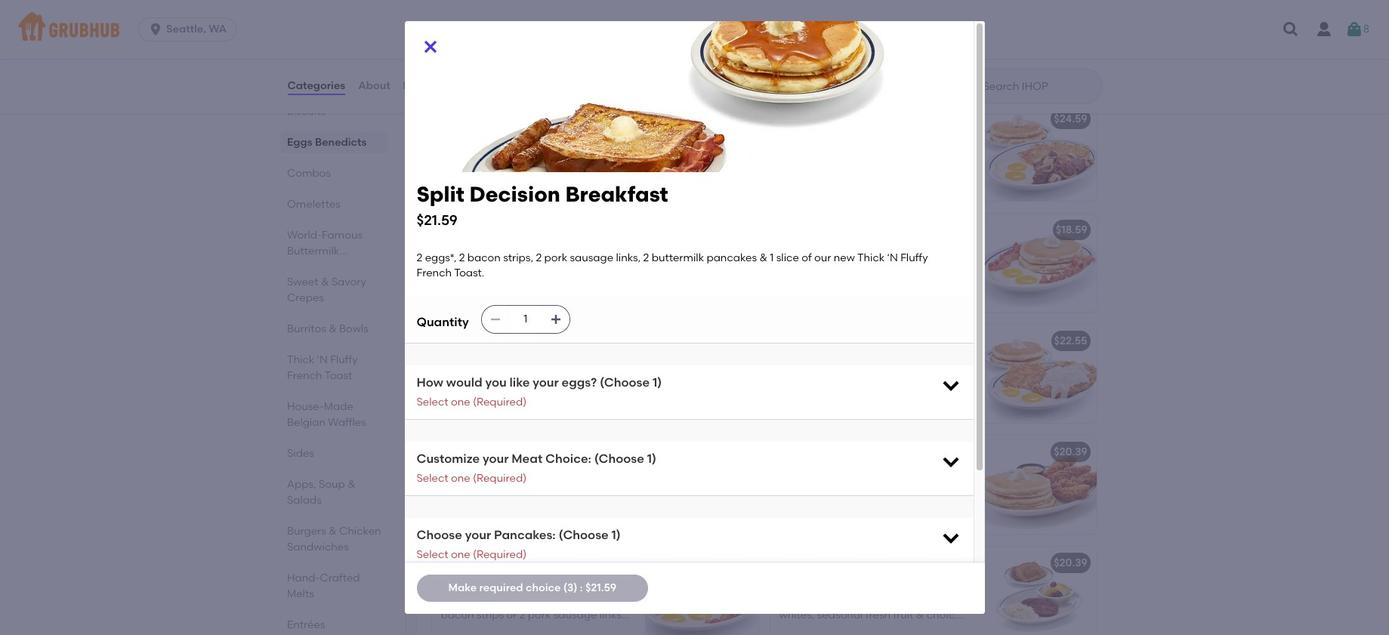 Task type: vqa. For each thing, say whether or not it's contained in the screenshot.
golden to the middle
yes



Task type: locate. For each thing, give the bounding box(es) containing it.
1 bone from the top
[[451, 445, 477, 458]]

hickory- left (3)
[[516, 593, 557, 606]]

2 horizontal spatial or
[[929, 260, 940, 273]]

impossible™ inside 2  impossible™ plant-based sausages, scrambled cage-free egg whites, seasonal fresh fruit & choice of 2 protein pancakes or multigr
[[788, 578, 849, 591]]

your
[[496, 134, 518, 146], [779, 164, 802, 177], [834, 245, 857, 258], [542, 260, 564, 273], [533, 376, 559, 390], [844, 386, 866, 399], [483, 452, 509, 466], [473, 482, 495, 495], [465, 528, 491, 543], [496, 578, 518, 591]]

0 vertical spatial steak
[[813, 134, 840, 146]]

links,
[[487, 164, 512, 177], [616, 251, 641, 264], [487, 371, 512, 384]]

toast. down you
[[478, 402, 509, 415]]

1 vertical spatial pancakes
[[578, 371, 628, 384]]

two eggs* your way, hash browns, 2 custom-cured hickory-smoked bacon strips or 2 pork sausage links & toast.
[[441, 578, 622, 635]]

customize
[[417, 452, 480, 466]]

chicken right 'crispy'
[[892, 467, 932, 480]]

2 vertical spatial links
[[600, 609, 622, 621]]

browns inside the golden-battered beef steak smothered in hearty gravy. served with 2 eggs* your way, golden hash browns & 2 fluffy buttermilk pancakes.   *gravy may contain pork.
[[779, 402, 816, 415]]

breakfast left sampler
[[441, 112, 491, 125]]

four
[[779, 467, 802, 480]]

impossible™ up plant-
[[805, 556, 868, 569]]

0 vertical spatial choice
[[803, 513, 838, 526]]

served for fluffy
[[559, 467, 594, 480]]

thick
[[857, 251, 885, 264], [287, 354, 314, 366], [539, 386, 566, 399]]

1 select from the top
[[417, 396, 448, 409]]

0 horizontal spatial cured
[[484, 593, 513, 606]]

sirloin steak tips* with grilled onions & mushrooms. served with 2 eggs* your way, golden hash browns & 2 fluffy buttermilk pancakes.
[[779, 134, 961, 192]]

quick 2-egg breakfast
[[441, 556, 557, 569]]

1 vertical spatial sirloin
[[779, 134, 810, 146]]

cured inside two eggs* your way, 2 custom-cured hickory-smoked bacon strips or 2 pork sausage links & 2 fluffy buttermilk pancakes.
[[936, 245, 966, 258]]

pesto veggie eggs benedict image
[[983, 0, 1097, 35]]

1 vertical spatial 1
[[451, 386, 455, 399]]

1 horizontal spatial 3
[[620, 467, 626, 480]]

(required) down you
[[473, 396, 527, 409]]

2 vertical spatial strips
[[477, 609, 504, 621]]

way, inside two eggs* your way, 2 custom cured hickory-smoked bacon strips, 2 pork sausage links, 2 thick-cut pieces of ham, golden hash browns & 2 fluffy buttermilk pancakes.
[[521, 134, 544, 146]]

2 horizontal spatial 3
[[790, 497, 796, 510]]

browns inside two eggs* your way, 2 custom cured hickory-smoked bacon strips, 2 pork sausage links, 2 thick-cut pieces of ham, golden hash browns & 2 fluffy buttermilk pancakes.
[[535, 180, 572, 192]]

bone for steak
[[451, 445, 477, 458]]

eggs right tips
[[881, 112, 906, 125]]

0 vertical spatial combo
[[509, 223, 548, 236]]

your inside two eggs* your way, hash browns, 2 custom-cured hickory-smoked bacon strips or 2 pork sausage links & toast.
[[496, 578, 518, 591]]

svg image
[[1282, 20, 1300, 39], [489, 314, 501, 326], [550, 314, 562, 326], [940, 375, 961, 396], [940, 451, 961, 472]]

browns down jumbo at left top
[[441, 275, 478, 288]]

contain
[[898, 417, 937, 430]]

$21.59 right :
[[585, 582, 617, 594]]

french up quantity
[[417, 267, 452, 280]]

0 horizontal spatial new
[[515, 386, 536, 399]]

with
[[869, 134, 890, 146], [893, 149, 914, 162], [477, 260, 499, 273], [779, 386, 801, 399], [596, 467, 618, 480], [812, 482, 834, 495], [779, 513, 801, 526]]

eggs*, left jumbo at left top
[[425, 251, 457, 264]]

hickory- inside two eggs* your way, 2 custom cured hickory-smoked bacon strips, 2 pork sausage links, 2 thick-cut pieces of ham, golden hash browns & 2 fluffy buttermilk pancakes.
[[441, 149, 482, 162]]

2 vertical spatial $21.59
[[585, 582, 617, 594]]

0 horizontal spatial thick
[[287, 354, 314, 366]]

0 vertical spatial t-
[[441, 445, 451, 458]]

eggs up gravy.
[[896, 334, 921, 347]]

smoked up fried at the bottom of page
[[820, 260, 861, 273]]

eggs*, up would
[[449, 356, 481, 369]]

pancakes. inside sirloin steak tips* with grilled onions & mushrooms. served with 2 eggs* your way, golden hash browns & 2 fluffy buttermilk pancakes.
[[862, 180, 915, 192]]

& down pieces
[[575, 180, 583, 192]]

grilled inside sirloin steak tips* with grilled onions & mushrooms. served with 2 eggs* your way, golden hash browns & 2 fluffy buttermilk pancakes.
[[893, 134, 924, 146]]

custom- inside two eggs* your way, 2 custom-cured hickory-smoked bacon strips or 2 pork sausage links & 2 fluffy buttermilk pancakes.
[[893, 245, 936, 258]]

your inside sirloin steak tips* with grilled onions & mushrooms. served with 2 eggs* your way, golden hash browns & 2 fluffy buttermilk pancakes.
[[779, 164, 802, 177]]

1 vertical spatial strips
[[935, 467, 962, 480]]

0 vertical spatial grilled
[[893, 134, 924, 146]]

required
[[479, 582, 523, 594]]

split down quantity
[[441, 334, 464, 347]]

served down breast
[[909, 497, 944, 510]]

pork up pieces
[[602, 149, 625, 162]]

served down jumbo at left top
[[441, 260, 475, 273]]

(choose right choice:
[[594, 452, 644, 466]]

toast.
[[451, 624, 480, 635]]

& left the toast.
[[441, 624, 449, 635]]

pancakes. inside the golden-battered beef steak smothered in hearty gravy. served with 2 eggs* your way, golden hash browns & 2 fluffy buttermilk pancakes.   *gravy may contain pork.
[[779, 417, 832, 430]]

0 vertical spatial strips,
[[561, 149, 591, 162]]

combo right power
[[1020, 556, 1059, 569]]

1 vertical spatial 'n
[[317, 354, 327, 366]]

smokehouse combo
[[441, 223, 548, 236]]

1) inside customize your meat choice: (choose 1) select one (required)
[[647, 452, 657, 466]]

strips,
[[561, 149, 591, 162], [503, 251, 533, 264], [527, 356, 558, 369]]

t- inside t-bone steak* grilled & served with 3 eggs* your way & 3 fluffy buttermilk pancakes.
[[441, 467, 451, 480]]

1 vertical spatial (required)
[[473, 472, 527, 485]]

pancakes:
[[494, 528, 556, 543]]

golden down mushrooms.
[[830, 164, 865, 177]]

steak up mushrooms.
[[813, 134, 840, 146]]

1 vertical spatial 3
[[532, 482, 538, 495]]

two for two eggs* your way, hash browns, 2 custom-cured hickory-smoked bacon strips or 2 pork sausage links & toast.
[[441, 578, 461, 591]]

cured for pork
[[596, 134, 626, 146]]

(required) inside customize your meat choice: (choose 1) select one (required)
[[473, 472, 527, 485]]

chicken & pancakes image
[[983, 436, 1097, 534]]

served right gravy.
[[918, 371, 953, 384]]

golden
[[830, 164, 865, 177], [470, 180, 505, 192], [894, 386, 930, 399]]

hash
[[868, 164, 893, 177], [508, 180, 533, 192], [593, 260, 617, 273], [933, 386, 958, 399], [547, 578, 571, 591]]

grilled
[[893, 134, 924, 146], [515, 467, 546, 480]]

fluffy inside t-bone steak* grilled & served with 3 eggs* your way & 3 fluffy buttermilk pancakes.
[[540, 482, 566, 495]]

0 vertical spatial bone
[[451, 445, 477, 458]]

links, left smokehouse combo image
[[616, 251, 641, 264]]

pork
[[602, 149, 625, 162], [544, 251, 567, 264], [779, 275, 802, 288], [569, 356, 592, 369], [528, 609, 551, 621]]

golden down gravy.
[[894, 386, 930, 399]]

1 vertical spatial impossible™
[[788, 578, 849, 591]]

whites,
[[779, 609, 815, 621]]

apps,
[[287, 478, 316, 491]]

& up country fried steak & eggs
[[875, 275, 883, 288]]

0 vertical spatial (required)
[[473, 396, 527, 409]]

one down customize
[[451, 472, 470, 485]]

0 horizontal spatial steak
[[480, 445, 510, 458]]

1 vertical spatial bone
[[451, 467, 477, 480]]

pork down make required choice (3) : $21.59 at the left
[[528, 609, 551, 621]]

1 vertical spatial thick
[[287, 354, 314, 366]]

belgian
[[287, 416, 325, 429]]

custom
[[555, 134, 593, 146]]

0 vertical spatial 2 eggs*, 2 bacon strips, 2 pork sausage links, 2 buttermilk pancakes & 1 slice of our new thick 'n fluffy french toast.
[[417, 251, 931, 280]]

sausage inside two eggs* your way, hash browns, 2 custom-cured hickory-smoked bacon strips or 2 pork sausage links & toast.
[[554, 609, 597, 621]]

served inside the golden-battered beef steak smothered in hearty gravy. served with 2 eggs* your way, golden hash browns & 2 fluffy buttermilk pancakes.   *gravy may contain pork.
[[918, 371, 953, 384]]

1 vertical spatial or
[[506, 609, 517, 621]]

bone left meat
[[451, 445, 477, 458]]

two for two eggs* your way, 2 custom cured hickory-smoked bacon strips, 2 pork sausage links, 2 thick-cut pieces of ham, golden hash browns & 2 fluffy buttermilk pancakes.
[[441, 134, 461, 146]]

cured inside two eggs* your way, 2 custom cured hickory-smoked bacon strips, 2 pork sausage links, 2 thick-cut pieces of ham, golden hash browns & 2 fluffy buttermilk pancakes.
[[596, 134, 626, 146]]

served for steak
[[918, 371, 953, 384]]

2 eggs*, 2 bacon strips, 2 pork sausage links, 2 buttermilk pancakes & 1 slice of our new thick 'n fluffy french toast.
[[417, 251, 931, 280], [441, 356, 628, 415]]

decision down input item quantity number field
[[467, 334, 511, 347]]

smokehouse
[[441, 223, 507, 236]]

2 horizontal spatial golden
[[894, 386, 930, 399]]

3 select from the top
[[417, 548, 448, 561]]

1 (required) from the top
[[473, 396, 527, 409]]

1)
[[653, 376, 662, 390], [647, 452, 657, 466], [612, 528, 621, 543]]

our
[[814, 251, 831, 264], [496, 386, 513, 399]]

served for &
[[441, 260, 475, 273]]

svg image
[[1345, 20, 1363, 39], [148, 22, 163, 37], [421, 38, 439, 56], [940, 527, 961, 549]]

2 select from the top
[[417, 472, 448, 485]]

tips
[[846, 112, 868, 125]]

2 horizontal spatial choice
[[927, 609, 961, 621]]

country
[[779, 334, 821, 347]]

fluffy inside sirloin steak tips* with grilled onions & mushrooms. served with 2 eggs* your way, golden hash browns & 2 fluffy buttermilk pancakes.
[[779, 180, 804, 192]]

0 vertical spatial 1)
[[653, 376, 662, 390]]

pork up country
[[779, 275, 802, 288]]

golden-
[[779, 356, 821, 369]]

of inside 2  impossible™ plant-based sausages, scrambled cage-free egg whites, seasonal fresh fruit & choice of 2 protein pancakes or multigr
[[779, 624, 789, 635]]

1 vertical spatial french
[[287, 369, 322, 382]]

(choose
[[600, 376, 650, 390], [594, 452, 644, 466], [559, 528, 609, 543]]

eggs* inside two jumbo smoked sausage links served with 2 eggs* your way, hash browns & 2 buttermilk pancakes.
[[510, 260, 540, 273]]

1 vertical spatial 1)
[[647, 452, 657, 466]]

golden-battered beef steak smothered in hearty gravy. served with 2 eggs* your way, golden hash browns & 2 fluffy buttermilk pancakes.   *gravy may contain pork.
[[779, 356, 965, 430]]

1 vertical spatial choice
[[526, 582, 561, 594]]

0 horizontal spatial steak
[[813, 134, 840, 146]]

in
[[837, 371, 846, 384]]

smoked down the browns, at the left bottom
[[557, 593, 598, 606]]

1 vertical spatial 2 eggs*, 2 bacon strips, 2 pork sausage links, 2 buttermilk pancakes & 1 slice of our new thick 'n fluffy french toast.
[[441, 356, 628, 415]]

served down tips*
[[855, 149, 890, 162]]

1 $20.39 from the top
[[1054, 445, 1087, 458]]

two for two eggs* your way, 2 custom-cured hickory-smoked bacon strips or 2 pork sausage links & 2 fluffy buttermilk pancakes.
[[779, 245, 800, 258]]

0 vertical spatial pancakes
[[707, 251, 757, 264]]

served down choice:
[[559, 467, 594, 480]]

pancakes. inside two jumbo smoked sausage links served with 2 eggs* your way, hash browns & 2 buttermilk pancakes.
[[554, 275, 607, 288]]

smoked inside two eggs* your way, hash browns, 2 custom-cured hickory-smoked bacon strips or 2 pork sausage links & toast.
[[557, 593, 598, 606]]

links inside two jumbo smoked sausage links served with 2 eggs* your way, hash browns & 2 buttermilk pancakes.
[[588, 245, 610, 258]]

links up country fried steak & eggs
[[851, 275, 873, 288]]

2 vertical spatial served
[[909, 497, 944, 510]]

browns down cut
[[535, 180, 572, 192]]

choice down all- on the bottom right of page
[[803, 513, 838, 526]]

combos
[[287, 167, 330, 180]]

1 horizontal spatial slice
[[776, 251, 799, 264]]

golden for two eggs* your way, 2 custom cured hickory-smoked bacon strips, 2 pork sausage links, 2 thick-cut pieces of ham, golden hash browns & 2 fluffy buttermilk pancakes.
[[830, 164, 865, 177]]

egg
[[484, 556, 504, 569]]

1 vertical spatial our
[[496, 386, 513, 399]]

house-made belgian waffles
[[287, 400, 366, 429]]

1 vertical spatial hickory-
[[779, 260, 820, 273]]

pork up eggs? on the left bottom
[[569, 356, 592, 369]]

bone inside t-bone steak* grilled & served with 3 eggs* your way & 3 fluffy buttermilk pancakes.
[[451, 467, 477, 480]]

buttermilk inside sirloin steak tips* with grilled onions & mushrooms. served with 2 eggs* your way, golden hash browns & 2 fluffy buttermilk pancakes.
[[807, 180, 859, 192]]

links down the browns, at the left bottom
[[600, 609, 622, 621]]

0 vertical spatial select
[[417, 396, 448, 409]]

hickory-
[[441, 149, 482, 162], [779, 260, 820, 273], [516, 593, 557, 606]]

two inside two eggs* your way, hash browns, 2 custom-cured hickory-smoked bacon strips or 2 pork sausage links & toast.
[[441, 578, 461, 591]]

fluffy inside thick 'n fluffy french toast
[[330, 354, 357, 366]]

1 t- from the top
[[441, 445, 451, 458]]

bone for steak*
[[451, 467, 477, 480]]

1 horizontal spatial served
[[559, 467, 594, 480]]

buttermilk inside two eggs* your way, 2 custom cured hickory-smoked bacon strips, 2 pork sausage links, 2 thick-cut pieces of ham, golden hash browns & 2 fluffy buttermilk pancakes.
[[441, 195, 493, 208]]

eggs
[[881, 112, 906, 125], [287, 136, 312, 149], [896, 334, 921, 347], [523, 445, 548, 458]]

1 vertical spatial cured
[[936, 245, 966, 258]]

2 vertical spatial 1)
[[612, 528, 621, 543]]

links
[[588, 245, 610, 258], [851, 275, 873, 288], [600, 609, 622, 621]]

1 horizontal spatial strips
[[899, 260, 927, 273]]

browns down smothered
[[779, 402, 816, 415]]

1 vertical spatial split
[[441, 334, 464, 347]]

two inside two eggs* your way, 2 custom cured hickory-smoked bacon strips, 2 pork sausage links, 2 thick-cut pieces of ham, golden hash browns & 2 fluffy buttermilk pancakes.
[[441, 134, 461, 146]]

new
[[834, 251, 855, 264], [515, 386, 536, 399]]

chicken
[[892, 467, 932, 480], [892, 482, 932, 495]]

hand-crafted melts
[[287, 572, 360, 601]]

smoked inside two jumbo smoked sausage links served with 2 eggs* your way, hash browns & 2 buttermilk pancakes.
[[499, 245, 539, 258]]

0 vertical spatial links,
[[487, 164, 512, 177]]

hickory- for pork
[[779, 260, 820, 273]]

eggs* inside two eggs* your way, 2 custom-cured hickory-smoked bacon strips or 2 pork sausage links & 2 fluffy buttermilk pancakes.
[[802, 245, 832, 258]]

bone
[[451, 445, 477, 458], [451, 467, 477, 480]]

golden for 2 eggs*, 2 bacon strips, 2 pork sausage links, 2 buttermilk pancakes & 1 slice of our new thick 'n fluffy french toast.
[[894, 386, 930, 399]]

(choose up the browns, at the left bottom
[[559, 528, 609, 543]]

3 one from the top
[[451, 548, 470, 561]]

custom- inside two eggs* your way, hash browns, 2 custom-cured hickory-smoked bacon strips or 2 pork sausage links & toast.
[[441, 593, 484, 606]]

jumbo
[[464, 245, 496, 258]]

2 $20.39 from the top
[[1054, 556, 1087, 569]]

browns down onions
[[895, 164, 933, 177]]

buttermilk inside the golden-battered beef steak smothered in hearty gravy. served with 2 eggs* your way, golden hash browns & 2 fluffy buttermilk pancakes.   *gravy may contain pork.
[[866, 402, 918, 415]]

2 vertical spatial (required)
[[473, 548, 527, 561]]

pancakes.
[[862, 180, 915, 192], [496, 195, 549, 208], [554, 275, 607, 288], [834, 291, 887, 304], [779, 417, 832, 430], [441, 497, 494, 510], [853, 497, 906, 510]]

$21.59
[[417, 211, 458, 229], [718, 334, 749, 347], [585, 582, 617, 594]]

1 vertical spatial $20.39
[[1054, 556, 1087, 569]]

fried
[[824, 334, 850, 347]]

2 horizontal spatial steak
[[852, 334, 882, 347]]

1 vertical spatial golden
[[470, 180, 505, 192]]

(choose right eggs? on the left bottom
[[600, 376, 650, 390]]

8 button
[[1345, 16, 1370, 43]]

select inside choose your pancakes: (choose 1) select one (required)
[[417, 548, 448, 561]]

tips*
[[843, 134, 866, 146]]

sirloin for sirloin steak tips & eggs
[[779, 112, 811, 125]]

t- down customize
[[441, 467, 451, 480]]

*gravy
[[835, 417, 870, 430]]

steak up gravy.
[[895, 356, 923, 369]]

golden right ham,
[[470, 180, 505, 192]]

decision down thick-
[[469, 181, 560, 207]]

1 vertical spatial steak
[[895, 356, 923, 369]]

0 vertical spatial (choose
[[600, 376, 650, 390]]

1 vertical spatial links
[[851, 275, 873, 288]]

links inside two eggs* your way, hash browns, 2 custom-cured hickory-smoked bacon strips or 2 pork sausage links & toast.
[[600, 609, 622, 621]]

served inside t-bone steak* grilled & served with 3 eggs* your way & 3 fluffy buttermilk pancakes.
[[559, 467, 594, 480]]

t- down how
[[441, 445, 451, 458]]

omelettes
[[287, 198, 340, 211]]

choice inside four buttermilk crispy chicken strips made with all-natural chicken breast & 3 buttermilk pancakes. served with choice of sauce.
[[803, 513, 838, 526]]

select inside customize your meat choice: (choose 1) select one (required)
[[417, 472, 448, 485]]

2 horizontal spatial strips
[[935, 467, 962, 480]]

1 one from the top
[[451, 396, 470, 409]]

0 vertical spatial custom-
[[893, 245, 936, 258]]

1 horizontal spatial 'n
[[569, 386, 579, 399]]

(required)
[[473, 396, 527, 409], [473, 472, 527, 485], [473, 548, 527, 561]]

0 horizontal spatial golden
[[470, 180, 505, 192]]

fluffy inside two eggs* your way, 2 custom cured hickory-smoked bacon strips, 2 pork sausage links, 2 thick-cut pieces of ham, golden hash browns & 2 fluffy buttermilk pancakes.
[[594, 180, 619, 192]]

0 vertical spatial chicken
[[892, 467, 932, 480]]

links, inside two eggs* your way, 2 custom cured hickory-smoked bacon strips, 2 pork sausage links, 2 thick-cut pieces of ham, golden hash browns & 2 fluffy buttermilk pancakes.
[[487, 164, 512, 177]]

served
[[855, 149, 890, 162], [918, 371, 953, 384], [909, 497, 944, 510]]

0 vertical spatial steak
[[814, 112, 844, 125]]

svg image inside 8 button
[[1345, 20, 1363, 39]]

bacon inside two eggs* your way, 2 custom cured hickory-smoked bacon strips, 2 pork sausage links, 2 thick-cut pieces of ham, golden hash browns & 2 fluffy buttermilk pancakes.
[[525, 149, 558, 162]]

choice left (3)
[[526, 582, 561, 594]]

links down split decision breakfast $21.59
[[588, 245, 610, 258]]

strips, down custom on the top left
[[561, 149, 591, 162]]

& right soup
[[347, 478, 355, 491]]

0 horizontal spatial custom-
[[441, 593, 484, 606]]

1 vertical spatial new
[[515, 386, 536, 399]]

combo up two jumbo smoked sausage links served with 2 eggs* your way, hash browns & 2 buttermilk pancakes.
[[509, 223, 548, 236]]

1 sirloin from the top
[[779, 112, 811, 125]]

way, inside two eggs* your way, 2 custom-cured hickory-smoked bacon strips or 2 pork sausage links & 2 fluffy buttermilk pancakes.
[[859, 245, 882, 258]]

& right tips
[[870, 112, 878, 125]]

split for split decision breakfast
[[441, 334, 464, 347]]

:
[[580, 582, 583, 594]]

2-
[[474, 556, 484, 569]]

of inside four buttermilk crispy chicken strips made with all-natural chicken breast & 3 buttermilk pancakes. served with choice of sauce.
[[840, 513, 851, 526]]

2 sirloin from the top
[[779, 134, 810, 146]]

0 vertical spatial our
[[814, 251, 831, 264]]

2 vertical spatial fluffy
[[582, 386, 609, 399]]

served inside sirloin steak tips* with grilled onions & mushrooms. served with 2 eggs* your way, golden hash browns & 2 fluffy buttermilk pancakes.
[[855, 149, 890, 162]]

with inside t-bone steak* grilled & served with 3 eggs* your way & 3 fluffy buttermilk pancakes.
[[596, 467, 618, 480]]

steak up steak*
[[480, 445, 510, 458]]

custom-
[[893, 245, 936, 258], [441, 593, 484, 606]]

split up smokehouse
[[417, 181, 464, 207]]

sandwiches
[[287, 541, 348, 554]]

1 vertical spatial custom-
[[441, 593, 484, 606]]

one down would
[[451, 396, 470, 409]]

sampler
[[494, 112, 537, 125]]

1 vertical spatial served
[[918, 371, 953, 384]]

two
[[441, 134, 461, 146], [441, 245, 461, 258], [779, 245, 800, 258], [441, 578, 461, 591]]

2 vertical spatial golden
[[894, 386, 930, 399]]

& inside two jumbo smoked sausage links served with 2 eggs* your way, hash browns & 2 buttermilk pancakes.
[[481, 275, 489, 288]]

'n inside thick 'n fluffy french toast
[[317, 354, 327, 366]]

2 vertical spatial select
[[417, 548, 448, 561]]

decision inside split decision breakfast $21.59
[[469, 181, 560, 207]]

& inside burgers & chicken sandwiches
[[328, 525, 336, 538]]

hickory- inside two eggs* your way, hash browns, 2 custom-cured hickory-smoked bacon strips or 2 pork sausage links & toast.
[[516, 593, 557, 606]]

& down onions
[[935, 164, 943, 177]]

(required) down t-bone steak & eggs
[[473, 472, 527, 485]]

3 (required) from the top
[[473, 548, 527, 561]]

golden inside sirloin steak tips* with grilled onions & mushrooms. served with 2 eggs* your way, golden hash browns & 2 fluffy buttermilk pancakes.
[[830, 164, 865, 177]]

sirloin steak tips & eggs image
[[983, 102, 1097, 201]]

fluffy
[[594, 180, 619, 192], [779, 180, 804, 192], [894, 275, 920, 288], [838, 402, 863, 415], [540, 482, 566, 495]]

1 vertical spatial grilled
[[515, 467, 546, 480]]

t- for t-bone steak & eggs
[[441, 445, 451, 458]]

(required) inside choose your pancakes: (choose 1) select one (required)
[[473, 548, 527, 561]]

2 bone from the top
[[451, 467, 477, 480]]

2 t- from the top
[[441, 467, 451, 480]]

0 vertical spatial $20.39
[[1054, 445, 1087, 458]]

2 horizontal spatial pancakes
[[840, 624, 890, 635]]

& inside two eggs* your way, 2 custom-cured hickory-smoked bacon strips or 2 pork sausage links & 2 fluffy buttermilk pancakes.
[[875, 275, 883, 288]]

free
[[922, 593, 942, 606]]

breakfast down pieces
[[565, 181, 668, 207]]

(required) down the pancakes:
[[473, 548, 527, 561]]

select down choose
[[417, 548, 448, 561]]

french up house-
[[287, 369, 322, 382]]

2 vertical spatial steak
[[480, 445, 510, 458]]

$20.39 for four buttermilk crispy chicken strips made with all-natural chicken breast & 3 buttermilk pancakes. served with choice of sauce.
[[1054, 445, 1087, 458]]

2
[[547, 134, 552, 146], [593, 149, 599, 162], [917, 149, 923, 162], [514, 164, 520, 177], [946, 164, 952, 177], [586, 180, 591, 192], [885, 245, 891, 258], [417, 251, 423, 264], [459, 251, 465, 264], [536, 251, 542, 264], [643, 251, 649, 264], [501, 260, 507, 273], [942, 260, 948, 273], [491, 275, 497, 288], [886, 275, 892, 288], [441, 356, 447, 369], [483, 356, 489, 369], [560, 356, 566, 369], [514, 371, 520, 384], [803, 386, 809, 399], [829, 402, 835, 415], [616, 578, 622, 591], [779, 578, 785, 591], [520, 609, 525, 621], [792, 624, 798, 635]]

0 vertical spatial served
[[441, 260, 475, 273]]

links, left thick-
[[487, 164, 512, 177]]

1 horizontal spatial custom-
[[893, 245, 936, 258]]

hearty
[[849, 371, 882, 384]]

0 vertical spatial one
[[451, 396, 470, 409]]

3
[[620, 467, 626, 480], [532, 482, 538, 495], [790, 497, 796, 510]]

fluffy inside two eggs* your way, 2 custom-cured hickory-smoked bacon strips or 2 pork sausage links & 2 fluffy buttermilk pancakes.
[[894, 275, 920, 288]]

eggs up t-bone steak* grilled & served with 3 eggs* your way & 3 fluffy buttermilk pancakes.
[[523, 445, 548, 458]]

1 horizontal spatial steak
[[895, 356, 923, 369]]

1 horizontal spatial fluffy
[[582, 386, 609, 399]]

categories button
[[287, 59, 346, 113]]

svg image left 8 button
[[1282, 20, 1300, 39]]

cured inside two eggs* your way, hash browns, 2 custom-cured hickory-smoked bacon strips or 2 pork sausage links & toast.
[[484, 593, 513, 606]]

t-bone steak* grilled & served with 3 eggs* your way & 3 fluffy buttermilk pancakes.
[[441, 467, 626, 510]]

steak up beef
[[852, 334, 882, 347]]

& inside two eggs* your way, hash browns, 2 custom-cured hickory-smoked bacon strips or 2 pork sausage links & toast.
[[441, 624, 449, 635]]

& inside the golden-battered beef steak smothered in hearty gravy. served with 2 eggs* your way, golden hash browns & 2 fluffy buttermilk pancakes.   *gravy may contain pork.
[[819, 402, 827, 415]]

cured for 2
[[936, 245, 966, 258]]

hickory- up country
[[779, 260, 820, 273]]

two inside two eggs* your way, 2 custom-cured hickory-smoked bacon strips or 2 pork sausage links & 2 fluffy buttermilk pancakes.
[[779, 245, 800, 258]]

pancakes. inside two eggs* your way, 2 custom-cured hickory-smoked bacon strips or 2 pork sausage links & 2 fluffy buttermilk pancakes.
[[834, 291, 887, 304]]

0 horizontal spatial fluffy
[[330, 354, 357, 366]]

& inside world-famous buttermilk pancakes sweet & savory crepes
[[321, 276, 329, 289]]

chicken left breast
[[892, 482, 932, 495]]

& down jumbo at left top
[[481, 275, 489, 288]]

t- for t-bone steak* grilled & served with 3 eggs* your way & 3 fluffy buttermilk pancakes.
[[441, 467, 451, 480]]

select down customize
[[417, 472, 448, 485]]

apps, soup & salads
[[287, 478, 355, 507]]

smoked down the smokehouse combo
[[499, 245, 539, 258]]

0 vertical spatial strips
[[899, 260, 927, 273]]

1 horizontal spatial or
[[892, 624, 903, 635]]

1 horizontal spatial cured
[[596, 134, 626, 146]]

split for split decision breakfast $21.59
[[417, 181, 464, 207]]

$22.79
[[717, 112, 749, 125]]

& down smothered
[[819, 402, 827, 415]]

$21.59 left country
[[718, 334, 749, 347]]

one left 2-
[[451, 548, 470, 561]]

2 vertical spatial 'n
[[569, 386, 579, 399]]

2 horizontal spatial cured
[[936, 245, 966, 258]]

eggs benedicts
[[287, 136, 366, 149]]

grilled left onions
[[893, 134, 924, 146]]

your inside the golden-battered beef steak smothered in hearty gravy. served with 2 eggs* your way, golden hash browns & 2 fluffy buttermilk pancakes.   *gravy may contain pork.
[[844, 386, 866, 399]]

0 horizontal spatial slice
[[458, 386, 480, 399]]

& right fruit
[[916, 609, 924, 621]]

0 horizontal spatial hickory-
[[441, 149, 482, 162]]

2 (required) from the top
[[473, 472, 527, 485]]

two inside two jumbo smoked sausage links served with 2 eggs* your way, hash browns & 2 buttermilk pancakes.
[[441, 245, 461, 258]]

select down how
[[417, 396, 448, 409]]

links inside two eggs* your way, 2 custom-cured hickory-smoked bacon strips or 2 pork sausage links & 2 fluffy buttermilk pancakes.
[[851, 275, 873, 288]]

main navigation navigation
[[0, 0, 1389, 59]]

steak
[[813, 134, 840, 146], [895, 356, 923, 369]]

breakfast sampler
[[441, 112, 537, 125]]

impossible™ up sausages,
[[788, 578, 849, 591]]

1 vertical spatial (choose
[[594, 452, 644, 466]]

0 horizontal spatial 3
[[532, 482, 538, 495]]

2 horizontal spatial fluffy
[[901, 251, 928, 264]]

& down made
[[779, 497, 787, 510]]

2 vertical spatial strips,
[[527, 356, 558, 369]]

& inside "apps, soup & salads"
[[347, 478, 355, 491]]

french down would
[[441, 402, 476, 415]]

grilled down meat
[[515, 467, 546, 480]]

cage-
[[891, 593, 922, 606]]

1 right smokehouse combo image
[[770, 251, 774, 264]]

strips, inside two eggs* your way, 2 custom cured hickory-smoked bacon strips, 2 pork sausage links, 2 thick-cut pieces of ham, golden hash browns & 2 fluffy buttermilk pancakes.
[[561, 149, 591, 162]]

sweet
[[287, 276, 318, 289]]

2 one from the top
[[451, 472, 470, 485]]

smoked
[[482, 149, 522, 162], [499, 245, 539, 258], [820, 260, 861, 273], [557, 593, 598, 606]]

your inside t-bone steak* grilled & served with 3 eggs* your way & 3 fluffy buttermilk pancakes.
[[473, 482, 495, 495]]

bone down customize
[[451, 467, 477, 480]]

3 for t-bone steak* grilled & served with 3 eggs* your way & 3 fluffy buttermilk pancakes.
[[532, 482, 538, 495]]

& left you
[[441, 386, 449, 399]]

plant-
[[870, 556, 902, 569]]

0 vertical spatial split
[[417, 181, 464, 207]]

toast. down jumbo at left top
[[454, 267, 485, 280]]

(choose inside customize your meat choice: (choose 1) select one (required)
[[594, 452, 644, 466]]

2 vertical spatial french
[[441, 402, 476, 415]]



Task type: describe. For each thing, give the bounding box(es) containing it.
fresh
[[866, 609, 891, 621]]

thick-
[[523, 164, 552, 177]]

(3)
[[563, 582, 578, 594]]

pork inside two eggs* your way, 2 custom-cured hickory-smoked bacon strips or 2 pork sausage links & 2 fluffy buttermilk pancakes.
[[779, 275, 802, 288]]

1 horizontal spatial new
[[834, 251, 855, 264]]

sausage inside two jumbo smoked sausage links served with 2 eggs* your way, hash browns & 2 buttermilk pancakes.
[[542, 245, 585, 258]]

& up steak*
[[512, 445, 520, 458]]

$18.59
[[1056, 223, 1087, 236]]

fruit
[[893, 609, 914, 621]]

seattle, wa
[[166, 23, 227, 36]]

hash inside sirloin steak tips* with grilled onions & mushrooms. served with 2 eggs* your way, golden hash browns & 2 fluffy buttermilk pancakes.
[[868, 164, 893, 177]]

meat
[[512, 452, 543, 466]]

about button
[[357, 59, 391, 113]]

buttermilk inside t-bone steak* grilled & served with 3 eggs* your way & 3 fluffy buttermilk pancakes.
[[568, 482, 621, 495]]

1 vertical spatial eggs*,
[[449, 356, 481, 369]]

strips inside two eggs* your way, 2 custom-cured hickory-smoked bacon strips or 2 pork sausage links & 2 fluffy buttermilk pancakes.
[[899, 260, 927, 273]]

made
[[324, 400, 353, 413]]

your inside two jumbo smoked sausage links served with 2 eggs* your way, hash browns & 2 buttermilk pancakes.
[[542, 260, 564, 273]]

two for two jumbo smoked sausage links served with 2 eggs* your way, hash browns & 2 buttermilk pancakes.
[[441, 245, 461, 258]]

browns,
[[574, 578, 614, 591]]

hash inside two jumbo smoked sausage links served with 2 eggs* your way, hash browns & 2 buttermilk pancakes.
[[593, 260, 617, 273]]

& up beef
[[885, 334, 893, 347]]

0 horizontal spatial choice
[[526, 582, 561, 594]]

eggs* inside sirloin steak tips* with grilled onions & mushrooms. served with 2 eggs* your way, golden hash browns & 2 fluffy buttermilk pancakes.
[[925, 149, 955, 162]]

two eggs* your way, 2 custom cured hickory-smoked bacon strips, 2 pork sausage links, 2 thick-cut pieces of ham, golden hash browns & 2 fluffy buttermilk pancakes.
[[441, 134, 626, 208]]

waffles
[[328, 416, 366, 429]]

buttermilk inside two eggs* your way, 2 custom-cured hickory-smoked bacon strips or 2 pork sausage links & 2 fluffy buttermilk pancakes.
[[779, 291, 832, 304]]

pork inside two eggs* your way, hash browns, 2 custom-cured hickory-smoked bacon strips or 2 pork sausage links & toast.
[[528, 609, 551, 621]]

pieces
[[571, 164, 605, 177]]

breakfast inside split decision breakfast $21.59
[[565, 181, 668, 207]]

pancakes inside 2  impossible™ plant-based sausages, scrambled cage-free egg whites, seasonal fresh fruit & choice of 2 protein pancakes or multigr
[[840, 624, 890, 635]]

bacon inside two eggs* your way, 2 custom-cured hickory-smoked bacon strips or 2 pork sausage links & 2 fluffy buttermilk pancakes.
[[863, 260, 897, 273]]

sausages,
[[779, 593, 830, 606]]

categories
[[287, 79, 345, 92]]

sausage inside two eggs* your way, 2 custom-cured hickory-smoked bacon strips or 2 pork sausage links & 2 fluffy buttermilk pancakes.
[[805, 275, 848, 288]]

decision for split decision breakfast
[[467, 334, 511, 347]]

svg image up breast
[[940, 451, 961, 472]]

t-bone steak & eggs
[[441, 445, 548, 458]]

like
[[510, 376, 530, 390]]

decision for split decision breakfast $21.59
[[469, 181, 560, 207]]

quick
[[441, 556, 471, 569]]

reviews button
[[402, 59, 446, 113]]

one inside choose your pancakes: (choose 1) select one (required)
[[451, 548, 470, 561]]

hand-
[[287, 572, 320, 585]]

eggs for golden-battered beef steak smothered in hearty gravy. served with 2 eggs* your way, golden hash browns & 2 fluffy buttermilk pancakes.   *gravy may contain pork.
[[896, 334, 921, 347]]

2 vertical spatial links,
[[487, 371, 512, 384]]

crispy
[[859, 467, 890, 480]]

seattle,
[[166, 23, 206, 36]]

new
[[779, 556, 803, 569]]

$21.59 inside split decision breakfast $21.59
[[417, 211, 458, 229]]

Input item quantity number field
[[509, 306, 542, 334]]

may
[[873, 417, 895, 430]]

served for with
[[855, 149, 890, 162]]

impossible™ for plant-
[[805, 556, 868, 569]]

fluffy inside the golden-battered beef steak smothered in hearty gravy. served with 2 eggs* your way, golden hash browns & 2 fluffy buttermilk pancakes.   *gravy may contain pork.
[[838, 402, 863, 415]]

bowls
[[339, 323, 368, 335]]

reviews
[[403, 79, 445, 92]]

2 horizontal spatial 'n
[[887, 251, 898, 264]]

or inside 2  impossible™ plant-based sausages, scrambled cage-free egg whites, seasonal fresh fruit & choice of 2 protein pancakes or multigr
[[892, 624, 903, 635]]

quick 2-egg breakfast image
[[645, 547, 758, 635]]

savory
[[331, 276, 366, 289]]

your inside choose your pancakes: (choose 1) select one (required)
[[465, 528, 491, 543]]

way, inside the golden-battered beef steak smothered in hearty gravy. served with 2 eggs* your way, golden hash browns & 2 fluffy buttermilk pancakes.   *gravy may contain pork.
[[869, 386, 892, 399]]

$20.39 for 2  impossible™ plant-based sausages, scrambled cage-free egg whites, seasonal fresh fruit & choice of 2 protein pancakes or multigr
[[1054, 556, 1087, 569]]

eggs* inside two eggs* your way, 2 custom cured hickory-smoked bacon strips, 2 pork sausage links, 2 thick-cut pieces of ham, golden hash browns & 2 fluffy buttermilk pancakes.
[[464, 134, 493, 146]]

1 vertical spatial toast.
[[478, 402, 509, 415]]

about
[[358, 79, 390, 92]]

sirloin steak tips & eggs
[[779, 112, 906, 125]]

one inside customize your meat choice: (choose 1) select one (required)
[[451, 472, 470, 485]]

way, inside two jumbo smoked sausage links served with 2 eggs* your way, hash browns & 2 buttermilk pancakes.
[[567, 260, 590, 273]]

(required) inside how would you like your eggs? (choose 1) select one (required)
[[473, 396, 527, 409]]

pancakes
[[287, 261, 337, 273]]

search icon image
[[959, 77, 977, 95]]

customize your meat choice: (choose 1) select one (required)
[[417, 452, 657, 485]]

grilled inside t-bone steak* grilled & served with 3 eggs* your way & 3 fluffy buttermilk pancakes.
[[515, 467, 546, 480]]

seattle, wa button
[[138, 17, 242, 42]]

seasonal
[[817, 609, 863, 621]]

1 vertical spatial slice
[[458, 386, 480, 399]]

pancakes. inside t-bone steak* grilled & served with 3 eggs* your way & 3 fluffy buttermilk pancakes.
[[441, 497, 494, 510]]

breakfast sampler image
[[645, 102, 758, 201]]

golden inside two eggs* your way, 2 custom cured hickory-smoked bacon strips, 2 pork sausage links, 2 thick-cut pieces of ham, golden hash browns & 2 fluffy buttermilk pancakes.
[[470, 180, 505, 192]]

mushrooms.
[[790, 149, 852, 162]]

bacon inside two eggs* your way, hash browns, 2 custom-cured hickory-smoked bacon strips or 2 pork sausage links & toast.
[[441, 609, 474, 621]]

hickory- for sausage
[[441, 149, 482, 162]]

classic eggs benedict image
[[645, 0, 758, 35]]

four buttermilk crispy chicken strips made with all-natural chicken breast & 3 buttermilk pancakes. served with choice of sauce.
[[779, 467, 968, 526]]

split decision breakfast image
[[645, 325, 758, 423]]

world-
[[287, 229, 321, 242]]

1) inside choose your pancakes: (choose 1) select one (required)
[[612, 528, 621, 543]]

your inside how would you like your eggs? (choose 1) select one (required)
[[533, 376, 559, 390]]

served inside four buttermilk crispy chicken strips made with all-natural chicken breast & 3 buttermilk pancakes. served with choice of sauce.
[[909, 497, 944, 510]]

hash inside two eggs* your way, hash browns, 2 custom-cured hickory-smoked bacon strips or 2 pork sausage links & toast.
[[547, 578, 571, 591]]

0 vertical spatial 3
[[620, 467, 626, 480]]

smokehouse combo image
[[645, 213, 758, 312]]

eggs for t-bone steak* grilled & served with 3 eggs* your way & 3 fluffy buttermilk pancakes.
[[523, 445, 548, 458]]

svg image right input item quantity number field
[[550, 314, 562, 326]]

biscuits
[[287, 105, 325, 118]]

& right smokehouse combo image
[[760, 251, 768, 264]]

smothered
[[779, 371, 835, 384]]

burritos
[[287, 323, 326, 335]]

& left bowls on the bottom left
[[328, 323, 336, 335]]

1 horizontal spatial $21.59
[[585, 582, 617, 594]]

eggs* inside two eggs* your way, hash browns, 2 custom-cured hickory-smoked bacon strips or 2 pork sausage links & toast.
[[464, 578, 493, 591]]

eggs for sirloin steak tips* with grilled onions & mushrooms. served with 2 eggs* your way, golden hash browns & 2 fluffy buttermilk pancakes.
[[881, 112, 906, 125]]

0 vertical spatial toast.
[[454, 267, 485, 280]]

chicken
[[339, 525, 381, 538]]

egg
[[944, 593, 964, 606]]

Search IHOP search field
[[982, 79, 1097, 94]]

1 vertical spatial strips,
[[503, 251, 533, 264]]

famous
[[321, 229, 362, 242]]

battered
[[821, 356, 867, 369]]

1 chicken from the top
[[892, 467, 932, 480]]

split decision breakfast
[[441, 334, 564, 347]]

pork.
[[940, 417, 965, 430]]

pancakes. inside two eggs* your way, 2 custom cured hickory-smoked bacon strips, 2 pork sausage links, 2 thick-cut pieces of ham, golden hash browns & 2 fluffy buttermilk pancakes.
[[496, 195, 549, 208]]

breakfast up make required choice (3) : $21.59 at the left
[[507, 556, 557, 569]]

sides
[[287, 447, 314, 460]]

svg image inside seattle, wa button
[[148, 22, 163, 37]]

gravy.
[[885, 371, 915, 384]]

0 vertical spatial french
[[417, 267, 452, 280]]

1 vertical spatial $21.59
[[718, 334, 749, 347]]

1 vertical spatial combo
[[1020, 556, 1059, 569]]

t-bone steak & eggs image
[[645, 436, 758, 534]]

sausage inside two eggs* your way, 2 custom cured hickory-smoked bacon strips, 2 pork sausage links, 2 thick-cut pieces of ham, golden hash browns & 2 fluffy buttermilk pancakes.
[[441, 164, 484, 177]]

steak for golden-battered beef steak smothered in hearty gravy. served with 2 eggs* your way, golden hash browns & 2 fluffy buttermilk pancakes.   *gravy may contain pork.
[[852, 334, 882, 347]]

steak for t-bone steak* grilled & served with 3 eggs* your way & 3 fluffy buttermilk pancakes.
[[480, 445, 510, 458]]

0 vertical spatial thick
[[857, 251, 885, 264]]

thick 'n fluffy french toast
[[287, 354, 357, 382]]

svg image inside main navigation 'navigation'
[[1282, 20, 1300, 39]]

new impossible™ plant-based sausage power combo image
[[983, 547, 1097, 635]]

two eggs* your way, 2 custom-cured hickory-smoked bacon strips or 2 pork sausage links & 2 fluffy buttermilk pancakes.
[[779, 245, 966, 304]]

pork inside two eggs* your way, 2 custom cured hickory-smoked bacon strips, 2 pork sausage links, 2 thick-cut pieces of ham, golden hash browns & 2 fluffy buttermilk pancakes.
[[602, 149, 625, 162]]

all-
[[836, 482, 853, 495]]

you
[[485, 376, 507, 390]]

& left mushrooms.
[[779, 149, 787, 162]]

eggs down biscuits
[[287, 136, 312, 149]]

steak inside sirloin steak tips* with grilled onions & mushrooms. served with 2 eggs* your way, golden hash browns & 2 fluffy buttermilk pancakes.
[[813, 134, 840, 146]]

hash inside two eggs* your way, 2 custom cured hickory-smoked bacon strips, 2 pork sausage links, 2 thick-cut pieces of ham, golden hash browns & 2 fluffy buttermilk pancakes.
[[508, 180, 533, 192]]

sausage
[[937, 556, 982, 569]]

power
[[985, 556, 1017, 569]]

& down choice:
[[549, 467, 557, 480]]

burgers & chicken sandwiches
[[287, 525, 381, 554]]

cut
[[552, 164, 568, 177]]

0 horizontal spatial pancakes
[[578, 371, 628, 384]]

steak inside the golden-battered beef steak smothered in hearty gravy. served with 2 eggs* your way, golden hash browns & 2 fluffy buttermilk pancakes.   *gravy may contain pork.
[[895, 356, 923, 369]]

3 for four buttermilk crispy chicken strips made with all-natural chicken breast & 3 buttermilk pancakes. served with choice of sauce.
[[790, 497, 796, 510]]

sauce.
[[853, 513, 887, 526]]

your inside two eggs* your way, 2 custom cured hickory-smoked bacon strips, 2 pork sausage links, 2 thick-cut pieces of ham, golden hash browns & 2 fluffy buttermilk pancakes.
[[496, 134, 518, 146]]

eggs* inside t-bone steak* grilled & served with 3 eggs* your way & 3 fluffy buttermilk pancakes.
[[441, 482, 470, 495]]

wa
[[209, 23, 227, 36]]

how
[[417, 376, 443, 390]]

protein
[[800, 624, 837, 635]]

browns inside two jumbo smoked sausage links served with 2 eggs* your way, hash browns & 2 buttermilk pancakes.
[[441, 275, 478, 288]]

with inside two jumbo smoked sausage links served with 2 eggs* your way, hash browns & 2 buttermilk pancakes.
[[477, 260, 499, 273]]

two jumbo smoked sausage links served with 2 eggs* your way, hash browns & 2 buttermilk pancakes.
[[441, 245, 617, 288]]

buttermilk inside two jumbo smoked sausage links served with 2 eggs* your way, hash browns & 2 buttermilk pancakes.
[[499, 275, 552, 288]]

$22.55
[[1054, 334, 1087, 347]]

1 horizontal spatial our
[[814, 251, 831, 264]]

steak*
[[480, 467, 512, 480]]

choice inside 2  impossible™ plant-based sausages, scrambled cage-free egg whites, seasonal fresh fruit & choice of 2 protein pancakes or multigr
[[927, 609, 961, 621]]

eggs* inside the golden-battered beef steak smothered in hearty gravy. served with 2 eggs* your way, golden hash browns & 2 fluffy buttermilk pancakes.   *gravy may contain pork.
[[812, 386, 841, 399]]

buttermilk
[[287, 245, 339, 258]]

(choose inside how would you like your eggs? (choose 1) select one (required)
[[600, 376, 650, 390]]

house-
[[287, 400, 324, 413]]

country fried steak & eggs image
[[983, 325, 1097, 423]]

quantity
[[417, 315, 469, 329]]

svg image up 'split decision breakfast'
[[489, 314, 501, 326]]

breakfast down input item quantity number field
[[514, 334, 564, 347]]

& inside 2  impossible™ plant-based sausages, scrambled cage-free egg whites, seasonal fresh fruit & choice of 2 protein pancakes or multigr
[[916, 609, 924, 621]]

melts
[[287, 588, 314, 601]]

(choose inside choose your pancakes: (choose 1) select one (required)
[[559, 528, 609, 543]]

of inside two eggs* your way, 2 custom cured hickory-smoked bacon strips, 2 pork sausage links, 2 thick-cut pieces of ham, golden hash browns & 2 fluffy buttermilk pancakes.
[[607, 164, 617, 177]]

beef
[[869, 356, 892, 369]]

0 vertical spatial fluffy
[[901, 251, 928, 264]]

1 horizontal spatial 1
[[770, 251, 774, 264]]

2 chicken from the top
[[892, 482, 932, 495]]

would
[[446, 376, 482, 390]]

smoked inside two eggs* your way, 2 custom cured hickory-smoked bacon strips, 2 pork sausage links, 2 thick-cut pieces of ham, golden hash browns & 2 fluffy buttermilk pancakes.
[[482, 149, 522, 162]]

1 vertical spatial links,
[[616, 251, 641, 264]]

burritos & bowls
[[287, 323, 368, 335]]

your inside customize your meat choice: (choose 1) select one (required)
[[483, 452, 509, 466]]

make
[[448, 582, 477, 594]]

strips inside four buttermilk crispy chicken strips made with all-natural chicken breast & 3 buttermilk pancakes. served with choice of sauce.
[[935, 467, 962, 480]]

onions
[[927, 134, 961, 146]]

& right way
[[521, 482, 529, 495]]

impossible™ for plant-
[[788, 578, 849, 591]]

select inside how would you like your eggs? (choose 1) select one (required)
[[417, 396, 448, 409]]

pork down split decision breakfast $21.59
[[544, 251, 567, 264]]

0 horizontal spatial our
[[496, 386, 513, 399]]

0 horizontal spatial 1
[[451, 386, 455, 399]]

svg image up pork.
[[940, 375, 961, 396]]

0 horizontal spatial combo
[[509, 223, 548, 236]]

sirloin for sirloin steak tips* with grilled onions & mushrooms. served with 2 eggs* your way, golden hash browns & 2 fluffy buttermilk pancakes.
[[779, 134, 810, 146]]

1 horizontal spatial thick
[[539, 386, 566, 399]]

& inside two eggs* your way, 2 custom cured hickory-smoked bacon strips, 2 pork sausage links, 2 thick-cut pieces of ham, golden hash browns & 2 fluffy buttermilk pancakes.
[[575, 180, 583, 192]]

choose
[[417, 528, 462, 543]]

country fried steak & eggs
[[779, 334, 921, 347]]

salads
[[287, 494, 321, 507]]

way
[[498, 482, 519, 495]]

2 x 2 x 2 image
[[983, 213, 1097, 312]]

browns inside sirloin steak tips* with grilled onions & mushrooms. served with 2 eggs* your way, golden hash browns & 2 fluffy buttermilk pancakes.
[[895, 164, 933, 177]]

0 vertical spatial eggs*,
[[425, 251, 457, 264]]



